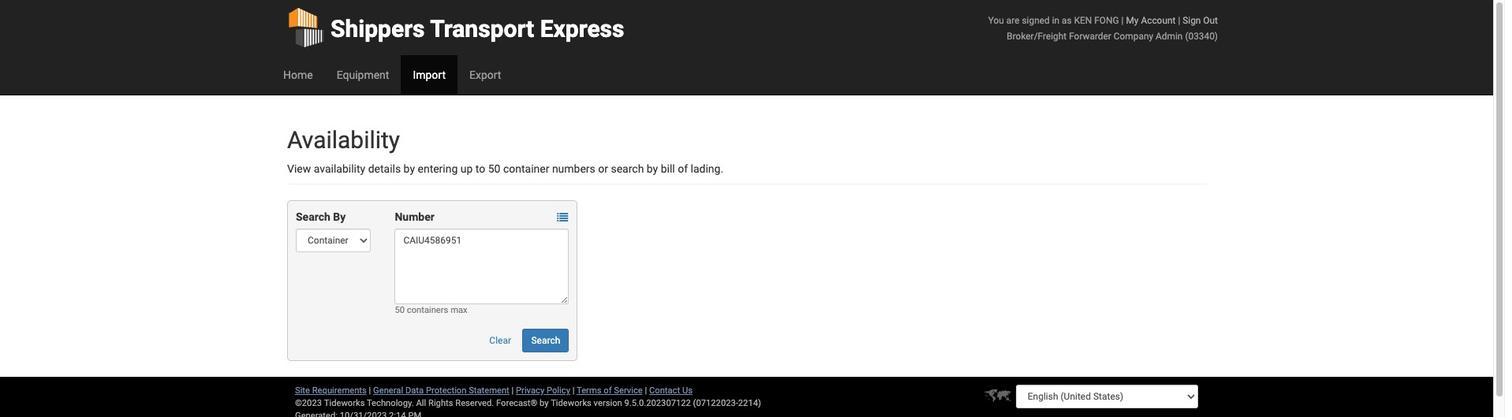 Task type: vqa. For each thing, say whether or not it's contained in the screenshot.
Generated:
no



Task type: describe. For each thing, give the bounding box(es) containing it.
reserved.
[[456, 398, 494, 409]]

details
[[368, 163, 401, 175]]

availability
[[287, 126, 400, 154]]

0 horizontal spatial by
[[404, 163, 415, 175]]

of inside site requirements | general data protection statement | privacy policy | terms of service | contact us ©2023 tideworks technology. all rights reserved. forecast® by tideworks version 9.5.0.202307122 (07122023-2214)
[[604, 386, 612, 396]]

contact
[[649, 386, 680, 396]]

us
[[682, 386, 693, 396]]

in
[[1052, 15, 1060, 26]]

as
[[1062, 15, 1072, 26]]

shippers
[[331, 15, 425, 43]]

company
[[1114, 31, 1154, 42]]

you
[[989, 15, 1004, 26]]

export
[[469, 69, 501, 81]]

Number text field
[[395, 229, 569, 305]]

availability
[[314, 163, 365, 175]]

all
[[416, 398, 426, 409]]

forwarder
[[1069, 31, 1112, 42]]

search
[[611, 163, 644, 175]]

home button
[[271, 55, 325, 95]]

general data protection statement link
[[373, 386, 510, 396]]

general
[[373, 386, 403, 396]]

| left sign at the right top of page
[[1178, 15, 1181, 26]]

max
[[451, 305, 468, 316]]

search for search
[[531, 335, 561, 346]]

equipment
[[337, 69, 389, 81]]

account
[[1141, 15, 1176, 26]]

transport
[[430, 15, 534, 43]]

you are signed in as ken fong | my account | sign out broker/freight forwarder company admin (03340)
[[989, 15, 1218, 42]]

terms
[[577, 386, 602, 396]]

admin
[[1156, 31, 1183, 42]]

tideworks
[[551, 398, 592, 409]]

by
[[333, 211, 346, 223]]

view availability details by entering up to 50 container numbers or search by bill of lading.
[[287, 163, 724, 175]]

search by
[[296, 211, 346, 223]]

sign
[[1183, 15, 1201, 26]]

number
[[395, 211, 435, 223]]

signed
[[1022, 15, 1050, 26]]

view
[[287, 163, 311, 175]]

| up the 'tideworks'
[[573, 386, 575, 396]]

shippers transport express link
[[287, 0, 625, 55]]

contact us link
[[649, 386, 693, 396]]

are
[[1007, 15, 1020, 26]]

policy
[[547, 386, 570, 396]]

entering
[[418, 163, 458, 175]]

out
[[1204, 15, 1218, 26]]

©2023 tideworks
[[295, 398, 365, 409]]

my
[[1126, 15, 1139, 26]]

terms of service link
[[577, 386, 643, 396]]

| up 9.5.0.202307122
[[645, 386, 647, 396]]

data
[[406, 386, 424, 396]]

2 horizontal spatial by
[[647, 163, 658, 175]]

containers
[[407, 305, 448, 316]]

export button
[[458, 55, 513, 95]]

equipment button
[[325, 55, 401, 95]]

express
[[540, 15, 625, 43]]



Task type: locate. For each thing, give the bounding box(es) containing it.
1 horizontal spatial by
[[540, 398, 549, 409]]

of up version
[[604, 386, 612, 396]]

(07122023-
[[693, 398, 738, 409]]

by
[[404, 163, 415, 175], [647, 163, 658, 175], [540, 398, 549, 409]]

version
[[594, 398, 622, 409]]

50
[[488, 163, 501, 175], [395, 305, 405, 316]]

| left my
[[1122, 15, 1124, 26]]

0 vertical spatial search
[[296, 211, 330, 223]]

rights
[[428, 398, 453, 409]]

| up forecast®
[[512, 386, 514, 396]]

2214)
[[738, 398, 761, 409]]

shippers transport express
[[331, 15, 625, 43]]

forecast®
[[496, 398, 538, 409]]

search right clear
[[531, 335, 561, 346]]

statement
[[469, 386, 510, 396]]

search inside button
[[531, 335, 561, 346]]

0 horizontal spatial search
[[296, 211, 330, 223]]

site requirements | general data protection statement | privacy policy | terms of service | contact us ©2023 tideworks technology. all rights reserved. forecast® by tideworks version 9.5.0.202307122 (07122023-2214)
[[295, 386, 761, 409]]

broker/freight
[[1007, 31, 1067, 42]]

search left by
[[296, 211, 330, 223]]

(03340)
[[1186, 31, 1218, 42]]

0 horizontal spatial of
[[604, 386, 612, 396]]

| left general
[[369, 386, 371, 396]]

import
[[413, 69, 446, 81]]

protection
[[426, 386, 467, 396]]

site
[[295, 386, 310, 396]]

1 vertical spatial search
[[531, 335, 561, 346]]

fong
[[1095, 15, 1119, 26]]

50 left containers at the left bottom of page
[[395, 305, 405, 316]]

search for search by
[[296, 211, 330, 223]]

numbers
[[552, 163, 596, 175]]

ken
[[1074, 15, 1092, 26]]

privacy
[[516, 386, 545, 396]]

up
[[461, 163, 473, 175]]

0 vertical spatial 50
[[488, 163, 501, 175]]

sign out link
[[1183, 15, 1218, 26]]

of
[[678, 163, 688, 175], [604, 386, 612, 396]]

requirements
[[312, 386, 367, 396]]

import button
[[401, 55, 458, 95]]

by left bill
[[647, 163, 658, 175]]

50 containers max
[[395, 305, 468, 316]]

or
[[598, 163, 608, 175]]

1 horizontal spatial of
[[678, 163, 688, 175]]

show list image
[[557, 212, 568, 224]]

technology.
[[367, 398, 414, 409]]

lading.
[[691, 163, 724, 175]]

my account link
[[1126, 15, 1176, 26]]

1 horizontal spatial 50
[[488, 163, 501, 175]]

by down 'privacy policy' link
[[540, 398, 549, 409]]

by right "details"
[[404, 163, 415, 175]]

by inside site requirements | general data protection statement | privacy policy | terms of service | contact us ©2023 tideworks technology. all rights reserved. forecast® by tideworks version 9.5.0.202307122 (07122023-2214)
[[540, 398, 549, 409]]

clear button
[[481, 329, 520, 353]]

site requirements link
[[295, 386, 367, 396]]

bill
[[661, 163, 675, 175]]

1 vertical spatial 50
[[395, 305, 405, 316]]

clear
[[490, 335, 511, 346]]

9.5.0.202307122
[[625, 398, 691, 409]]

privacy policy link
[[516, 386, 570, 396]]

1 vertical spatial of
[[604, 386, 612, 396]]

|
[[1122, 15, 1124, 26], [1178, 15, 1181, 26], [369, 386, 371, 396], [512, 386, 514, 396], [573, 386, 575, 396], [645, 386, 647, 396]]

0 vertical spatial of
[[678, 163, 688, 175]]

0 horizontal spatial 50
[[395, 305, 405, 316]]

50 right to
[[488, 163, 501, 175]]

of right bill
[[678, 163, 688, 175]]

search
[[296, 211, 330, 223], [531, 335, 561, 346]]

home
[[283, 69, 313, 81]]

service
[[614, 386, 643, 396]]

to
[[476, 163, 485, 175]]

search button
[[523, 329, 569, 353]]

container
[[503, 163, 550, 175]]

1 horizontal spatial search
[[531, 335, 561, 346]]



